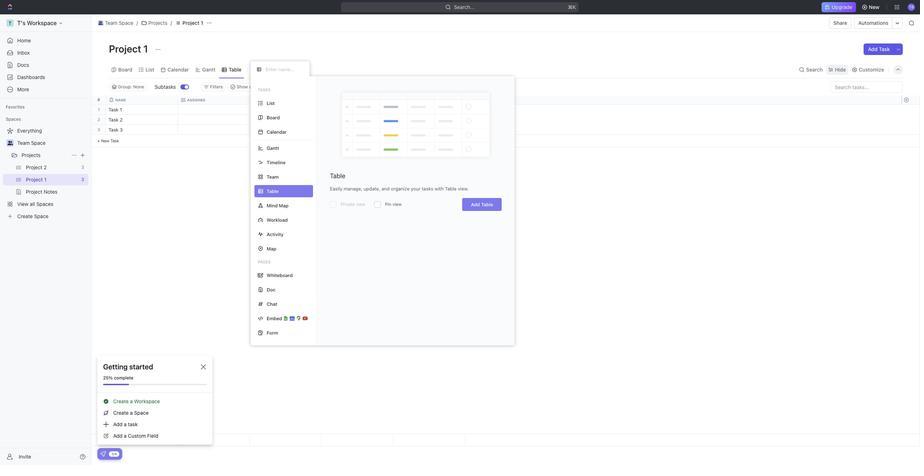 Task type: describe. For each thing, give the bounding box(es) containing it.
hide button
[[827, 65, 848, 75]]

manage,
[[344, 186, 363, 192]]

0 horizontal spatial gantt
[[202, 66, 216, 72]]

invite
[[19, 454, 31, 460]]

dashboards
[[17, 74, 45, 80]]

tasks
[[422, 186, 433, 192]]

set priority image for 3
[[393, 125, 403, 136]]

and
[[382, 186, 390, 192]]

0 horizontal spatial 3
[[98, 127, 100, 132]]

mind map
[[267, 203, 289, 208]]

1 horizontal spatial project 1
[[183, 20, 203, 26]]

new for new
[[869, 4, 880, 10]]

onboarding checklist button element
[[100, 451, 106, 457]]

add a custom field
[[113, 433, 158, 439]]

press space to select this row. row containing task 3
[[106, 125, 466, 136]]

subtasks
[[155, 84, 176, 90]]

projects link inside tree
[[22, 150, 68, 161]]

user group image inside sidebar navigation
[[7, 141, 13, 145]]

view for private view
[[356, 202, 365, 207]]

list link
[[144, 65, 154, 75]]

with
[[435, 186, 444, 192]]

add a task
[[113, 421, 138, 427]]

to do cell for ‎task 2
[[250, 115, 322, 124]]

upgrade
[[832, 4, 853, 10]]

1/4
[[111, 452, 117, 456]]

row group containing 1 2 3
[[92, 105, 106, 147]]

search...
[[454, 4, 475, 10]]

calendar inside "link"
[[168, 66, 189, 72]]

doc
[[267, 287, 276, 292]]

docs
[[17, 62, 29, 68]]

a for space
[[130, 410, 133, 416]]

2 vertical spatial space
[[134, 410, 149, 416]]

Search tasks... text field
[[831, 82, 903, 92]]

sidebar navigation
[[0, 14, 92, 465]]

calendar link
[[166, 65, 189, 75]]

25%
[[103, 375, 113, 381]]

share button
[[829, 17, 852, 29]]

your
[[411, 186, 421, 192]]

team inside sidebar navigation
[[17, 140, 30, 146]]

customize
[[859, 66, 884, 72]]

add table
[[471, 202, 493, 207]]

do for 2
[[261, 118, 267, 122]]

‎task 1
[[109, 107, 122, 113]]

Enter name... field
[[265, 66, 304, 73]]

task for add task
[[879, 46, 890, 52]]

a for custom
[[124, 433, 127, 439]]

automations
[[859, 20, 889, 26]]

subtasks button
[[152, 81, 181, 93]]

#
[[97, 97, 100, 102]]

1 / from the left
[[137, 20, 138, 26]]

upgrade link
[[822, 2, 856, 12]]

task
[[128, 421, 138, 427]]

0 horizontal spatial team space link
[[17, 137, 87, 149]]

timeline
[[267, 159, 286, 165]]

1 horizontal spatial calendar
[[267, 129, 287, 135]]

dashboards link
[[3, 72, 88, 83]]

add for add task
[[868, 46, 878, 52]]

automations button
[[855, 18, 892, 28]]

new button
[[859, 1, 884, 13]]

task 3
[[109, 127, 123, 133]]

private
[[341, 202, 355, 207]]

workspace
[[134, 398, 160, 404]]

grid containing ‎task 1
[[92, 96, 920, 447]]

create a space
[[113, 410, 149, 416]]

board inside board link
[[118, 66, 132, 72]]

1 2 3
[[98, 107, 100, 132]]

press space to select this row. row containing 1
[[92, 105, 106, 115]]

add task button
[[864, 44, 894, 55]]

inbox link
[[3, 47, 88, 59]]

organize
[[391, 186, 410, 192]]

home
[[17, 37, 31, 44]]

pin
[[385, 202, 391, 207]]

do for 3
[[261, 128, 267, 132]]

easily
[[330, 186, 343, 192]]

2 for 1
[[98, 117, 100, 122]]

onboarding checklist button image
[[100, 451, 106, 457]]

tasks
[[258, 87, 271, 92]]

1 vertical spatial task
[[109, 127, 119, 133]]

workload
[[267, 217, 288, 223]]

to do for task 3
[[254, 128, 267, 132]]

embed
[[267, 315, 282, 321]]

press space to select this row. row containing 3
[[92, 125, 106, 135]]

space inside tree
[[31, 140, 46, 146]]

closed
[[249, 84, 263, 90]]

search button
[[797, 65, 825, 75]]

complete
[[114, 375, 133, 381]]

⌘k
[[568, 4, 576, 10]]

1 horizontal spatial 3
[[120, 127, 123, 133]]

chat
[[267, 301, 277, 307]]

custom
[[128, 433, 146, 439]]

show closed button
[[228, 83, 266, 91]]

search
[[806, 66, 823, 72]]

docs link
[[3, 59, 88, 71]]

1 horizontal spatial team space
[[105, 20, 133, 26]]

private view
[[341, 202, 365, 207]]

show closed
[[237, 84, 263, 90]]

favorites
[[6, 104, 25, 110]]

form
[[267, 330, 278, 336]]



Task type: locate. For each thing, give the bounding box(es) containing it.
1 horizontal spatial /
[[171, 20, 172, 26]]

map down activity
[[267, 246, 276, 251]]

board left list link
[[118, 66, 132, 72]]

show
[[237, 84, 248, 90]]

0 horizontal spatial projects link
[[22, 150, 68, 161]]

1 vertical spatial user group image
[[7, 141, 13, 145]]

spaces
[[6, 116, 21, 122]]

whiteboard
[[267, 272, 293, 278]]

2 / from the left
[[171, 20, 172, 26]]

1 vertical spatial board
[[267, 115, 280, 120]]

table
[[229, 66, 242, 72], [330, 172, 345, 180], [445, 186, 457, 192], [481, 202, 493, 207]]

add
[[868, 46, 878, 52], [471, 202, 480, 207], [113, 421, 123, 427], [113, 433, 123, 439]]

projects inside sidebar navigation
[[22, 152, 41, 158]]

view right private on the top of the page
[[356, 202, 365, 207]]

0 vertical spatial ‎task
[[109, 107, 119, 113]]

1 ‎task from the top
[[109, 107, 119, 113]]

inbox
[[17, 50, 30, 56]]

2 view from the left
[[393, 202, 402, 207]]

2 up task 3
[[120, 117, 123, 123]]

new for new task
[[101, 138, 109, 143]]

getting started
[[103, 363, 153, 371]]

projects link
[[139, 19, 169, 27], [22, 150, 68, 161]]

2 left ‎task 2 at the left top
[[98, 117, 100, 122]]

new down task 3
[[101, 138, 109, 143]]

0 vertical spatial team space
[[105, 20, 133, 26]]

add for add a task
[[113, 421, 123, 427]]

2 set priority element from the top
[[393, 115, 403, 126]]

2 to do from the top
[[254, 128, 267, 132]]

1 vertical spatial set priority image
[[393, 125, 403, 136]]

task inside button
[[879, 46, 890, 52]]

grid
[[92, 96, 920, 447]]

‎task down '‎task 1'
[[109, 117, 119, 123]]

project 1
[[183, 20, 203, 26], [109, 43, 150, 55]]

‎task for ‎task 2
[[109, 117, 119, 123]]

set priority element for 3
[[393, 125, 403, 136]]

2 vertical spatial team
[[267, 174, 279, 180]]

press space to select this row. row containing ‎task 2
[[106, 115, 466, 126]]

0 vertical spatial list
[[146, 66, 154, 72]]

0 horizontal spatial calendar
[[168, 66, 189, 72]]

1 do from the top
[[261, 118, 267, 122]]

a for workspace
[[130, 398, 133, 404]]

easily manage, update, and organize your tasks with table view.
[[330, 186, 469, 192]]

1 horizontal spatial projects link
[[139, 19, 169, 27]]

1 vertical spatial projects link
[[22, 150, 68, 161]]

press space to select this row. row
[[92, 105, 106, 115], [106, 105, 466, 116], [92, 115, 106, 125], [106, 115, 466, 126], [92, 125, 106, 135], [106, 125, 466, 136], [106, 434, 466, 447]]

set priority image
[[393, 105, 403, 116], [393, 125, 403, 136]]

set priority element for 2
[[393, 115, 403, 126]]

2 inside 1 2 3
[[98, 117, 100, 122]]

0 vertical spatial task
[[879, 46, 890, 52]]

gantt left 'table' link
[[202, 66, 216, 72]]

0 vertical spatial team
[[105, 20, 117, 26]]

0 vertical spatial do
[[261, 118, 267, 122]]

do down tasks
[[261, 118, 267, 122]]

press space to select this row. row containing 2
[[92, 115, 106, 125]]

row
[[106, 96, 466, 105]]

2
[[120, 117, 123, 123], [98, 117, 100, 122]]

1 horizontal spatial space
[[119, 20, 133, 26]]

started
[[129, 363, 153, 371]]

pin view
[[385, 202, 402, 207]]

0 vertical spatial user group image
[[98, 21, 103, 25]]

press space to select this row. row containing ‎task 1
[[106, 105, 466, 116]]

0 horizontal spatial project
[[109, 43, 141, 55]]

1 vertical spatial team space link
[[17, 137, 87, 149]]

customize button
[[850, 65, 887, 75]]

do up timeline
[[261, 128, 267, 132]]

project 1 link
[[174, 19, 205, 27]]

task
[[879, 46, 890, 52], [109, 127, 119, 133], [111, 138, 119, 143]]

create up create a space at left bottom
[[113, 398, 129, 404]]

user group image
[[98, 21, 103, 25], [7, 141, 13, 145]]

gantt up timeline
[[267, 145, 279, 151]]

1 vertical spatial to do
[[254, 128, 267, 132]]

close image
[[201, 365, 206, 370]]

1 vertical spatial do
[[261, 128, 267, 132]]

cell
[[178, 105, 250, 114], [250, 105, 322, 114], [322, 105, 394, 114], [178, 115, 250, 124], [322, 115, 394, 124], [178, 125, 250, 134], [322, 125, 394, 134]]

list down tasks
[[267, 100, 275, 106]]

create for create a space
[[113, 410, 129, 416]]

view right pin
[[393, 202, 402, 207]]

0 vertical spatial to do cell
[[250, 115, 322, 124]]

1 vertical spatial project
[[109, 43, 141, 55]]

board
[[118, 66, 132, 72], [267, 115, 280, 120]]

new inside new button
[[869, 4, 880, 10]]

2 horizontal spatial team
[[267, 174, 279, 180]]

0 horizontal spatial list
[[146, 66, 154, 72]]

to do for ‎task 2
[[254, 118, 267, 122]]

add task
[[868, 46, 890, 52]]

create up add a task
[[113, 410, 129, 416]]

new task
[[101, 138, 119, 143]]

2 create from the top
[[113, 410, 129, 416]]

mind
[[267, 203, 278, 208]]

view for pin view
[[393, 202, 402, 207]]

1 view from the left
[[356, 202, 365, 207]]

a for task
[[124, 421, 127, 427]]

set priority image for 1
[[393, 105, 403, 116]]

2 ‎task from the top
[[109, 117, 119, 123]]

0 horizontal spatial projects
[[22, 152, 41, 158]]

0 vertical spatial project 1
[[183, 20, 203, 26]]

0 horizontal spatial board
[[118, 66, 132, 72]]

‎task
[[109, 107, 119, 113], [109, 117, 119, 123]]

0 horizontal spatial /
[[137, 20, 138, 26]]

0 vertical spatial new
[[869, 4, 880, 10]]

project
[[183, 20, 199, 26], [109, 43, 141, 55]]

1 vertical spatial calendar
[[267, 129, 287, 135]]

3 set priority element from the top
[[393, 125, 403, 136]]

a down add a task
[[124, 433, 127, 439]]

create a workspace
[[113, 398, 160, 404]]

add for add a custom field
[[113, 433, 123, 439]]

1 vertical spatial gantt
[[267, 145, 279, 151]]

activity
[[267, 231, 284, 237]]

‎task up ‎task 2 at the left top
[[109, 107, 119, 113]]

1 horizontal spatial view
[[393, 202, 402, 207]]

to do
[[254, 118, 267, 122], [254, 128, 267, 132]]

tree inside sidebar navigation
[[3, 125, 88, 222]]

1 horizontal spatial map
[[279, 203, 289, 208]]

team space
[[105, 20, 133, 26], [17, 140, 46, 146]]

‎task 2
[[109, 117, 123, 123]]

to do cell for task 3
[[250, 125, 322, 134]]

hide
[[835, 66, 846, 72]]

team space inside sidebar navigation
[[17, 140, 46, 146]]

0 vertical spatial board
[[118, 66, 132, 72]]

1 horizontal spatial board
[[267, 115, 280, 120]]

0 vertical spatial map
[[279, 203, 289, 208]]

1 vertical spatial ‎task
[[109, 117, 119, 123]]

0 vertical spatial create
[[113, 398, 129, 404]]

task for new task
[[111, 138, 119, 143]]

1 horizontal spatial team
[[105, 20, 117, 26]]

list up subtasks button
[[146, 66, 154, 72]]

set priority element for 1
[[393, 105, 403, 116]]

0 horizontal spatial team
[[17, 140, 30, 146]]

map right mind
[[279, 203, 289, 208]]

1 set priority element from the top
[[393, 105, 403, 116]]

3
[[120, 127, 123, 133], [98, 127, 100, 132]]

set priority element
[[393, 105, 403, 116], [393, 115, 403, 126], [393, 125, 403, 136]]

a left 'task'
[[124, 421, 127, 427]]

gantt link
[[201, 65, 216, 75]]

task down ‎task 2 at the left top
[[109, 127, 119, 133]]

to for task 3
[[254, 128, 260, 132]]

add for add table
[[471, 202, 480, 207]]

‎task for ‎task 1
[[109, 107, 119, 113]]

view
[[260, 66, 271, 72]]

view.
[[458, 186, 469, 192]]

board down tasks
[[267, 115, 280, 120]]

1 vertical spatial team
[[17, 140, 30, 146]]

1 vertical spatial project 1
[[109, 43, 150, 55]]

2 to from the top
[[254, 128, 260, 132]]

0 horizontal spatial project 1
[[109, 43, 150, 55]]

1 vertical spatial list
[[267, 100, 275, 106]]

update,
[[364, 186, 380, 192]]

getting
[[103, 363, 128, 371]]

view button
[[251, 65, 274, 75]]

2 horizontal spatial space
[[134, 410, 149, 416]]

0 vertical spatial project
[[183, 20, 199, 26]]

1 to do cell from the top
[[250, 115, 322, 124]]

1 inside 1 2 3
[[98, 107, 100, 112]]

new up automations
[[869, 4, 880, 10]]

task down task 3
[[111, 138, 119, 143]]

0 horizontal spatial 2
[[98, 117, 100, 122]]

tree
[[3, 125, 88, 222]]

projects
[[148, 20, 167, 26], [22, 152, 41, 158]]

0 horizontal spatial map
[[267, 246, 276, 251]]

a up create a space at left bottom
[[130, 398, 133, 404]]

list
[[146, 66, 154, 72], [267, 100, 275, 106]]

0 vertical spatial gantt
[[202, 66, 216, 72]]

calendar up timeline
[[267, 129, 287, 135]]

pages
[[258, 260, 271, 264]]

3 left task 3
[[98, 127, 100, 132]]

1 horizontal spatial team space link
[[96, 19, 135, 27]]

1 vertical spatial map
[[267, 246, 276, 251]]

1 vertical spatial create
[[113, 410, 129, 416]]

0 vertical spatial team space link
[[96, 19, 135, 27]]

view button
[[251, 61, 274, 78]]

1 vertical spatial team space
[[17, 140, 46, 146]]

0 vertical spatial calendar
[[168, 66, 189, 72]]

0 vertical spatial set priority image
[[393, 105, 403, 116]]

field
[[147, 433, 158, 439]]

to do cell
[[250, 115, 322, 124], [250, 125, 322, 134]]

0 vertical spatial projects link
[[139, 19, 169, 27]]

1 horizontal spatial gantt
[[267, 145, 279, 151]]

0 horizontal spatial team space
[[17, 140, 46, 146]]

1 horizontal spatial projects
[[148, 20, 167, 26]]

to for ‎task 2
[[254, 118, 260, 122]]

a up 'task'
[[130, 410, 133, 416]]

3 down ‎task 2 at the left top
[[120, 127, 123, 133]]

2 to do cell from the top
[[250, 125, 322, 134]]

calendar
[[168, 66, 189, 72], [267, 129, 287, 135]]

2 set priority image from the top
[[393, 125, 403, 136]]

add inside button
[[868, 46, 878, 52]]

board link
[[117, 65, 132, 75]]

0 vertical spatial space
[[119, 20, 133, 26]]

calendar up subtasks button
[[168, 66, 189, 72]]

home link
[[3, 35, 88, 46]]

new
[[869, 4, 880, 10], [101, 138, 109, 143]]

user group image inside team space link
[[98, 21, 103, 25]]

create
[[113, 398, 129, 404], [113, 410, 129, 416]]

1 horizontal spatial new
[[869, 4, 880, 10]]

2 for ‎task
[[120, 117, 123, 123]]

1 horizontal spatial user group image
[[98, 21, 103, 25]]

table link
[[227, 65, 242, 75]]

1 vertical spatial to do cell
[[250, 125, 322, 134]]

0 horizontal spatial user group image
[[7, 141, 13, 145]]

share
[[834, 20, 848, 26]]

2 vertical spatial task
[[111, 138, 119, 143]]

1 vertical spatial to
[[254, 128, 260, 132]]

2 do from the top
[[261, 128, 267, 132]]

1 vertical spatial space
[[31, 140, 46, 146]]

row group containing ‎task 1
[[106, 105, 466, 147]]

create for create a workspace
[[113, 398, 129, 404]]

1 horizontal spatial project
[[183, 20, 199, 26]]

1 to from the top
[[254, 118, 260, 122]]

0 horizontal spatial new
[[101, 138, 109, 143]]

set priority image
[[393, 115, 403, 126]]

row group
[[92, 105, 106, 147], [106, 105, 466, 147], [902, 105, 920, 147], [902, 434, 920, 446]]

tree containing team space
[[3, 125, 88, 222]]

favorites button
[[3, 103, 28, 111]]

1 horizontal spatial list
[[267, 100, 275, 106]]

0 vertical spatial to do
[[254, 118, 267, 122]]

task up customize
[[879, 46, 890, 52]]

1 horizontal spatial 2
[[120, 117, 123, 123]]

/
[[137, 20, 138, 26], [171, 20, 172, 26]]

1 create from the top
[[113, 398, 129, 404]]

team
[[105, 20, 117, 26], [17, 140, 30, 146], [267, 174, 279, 180]]

1 vertical spatial new
[[101, 138, 109, 143]]

do
[[261, 118, 267, 122], [261, 128, 267, 132]]

0 vertical spatial projects
[[148, 20, 167, 26]]

1 vertical spatial projects
[[22, 152, 41, 158]]

0 horizontal spatial space
[[31, 140, 46, 146]]

25% complete
[[103, 375, 133, 381]]

map
[[279, 203, 289, 208], [267, 246, 276, 251]]

gantt
[[202, 66, 216, 72], [267, 145, 279, 151]]

0 vertical spatial to
[[254, 118, 260, 122]]

1 set priority image from the top
[[393, 105, 403, 116]]

space
[[119, 20, 133, 26], [31, 140, 46, 146], [134, 410, 149, 416]]

a
[[130, 398, 133, 404], [130, 410, 133, 416], [124, 421, 127, 427], [124, 433, 127, 439]]

0 horizontal spatial view
[[356, 202, 365, 207]]

1 to do from the top
[[254, 118, 267, 122]]



Task type: vqa. For each thing, say whether or not it's contained in the screenshot.
Field
yes



